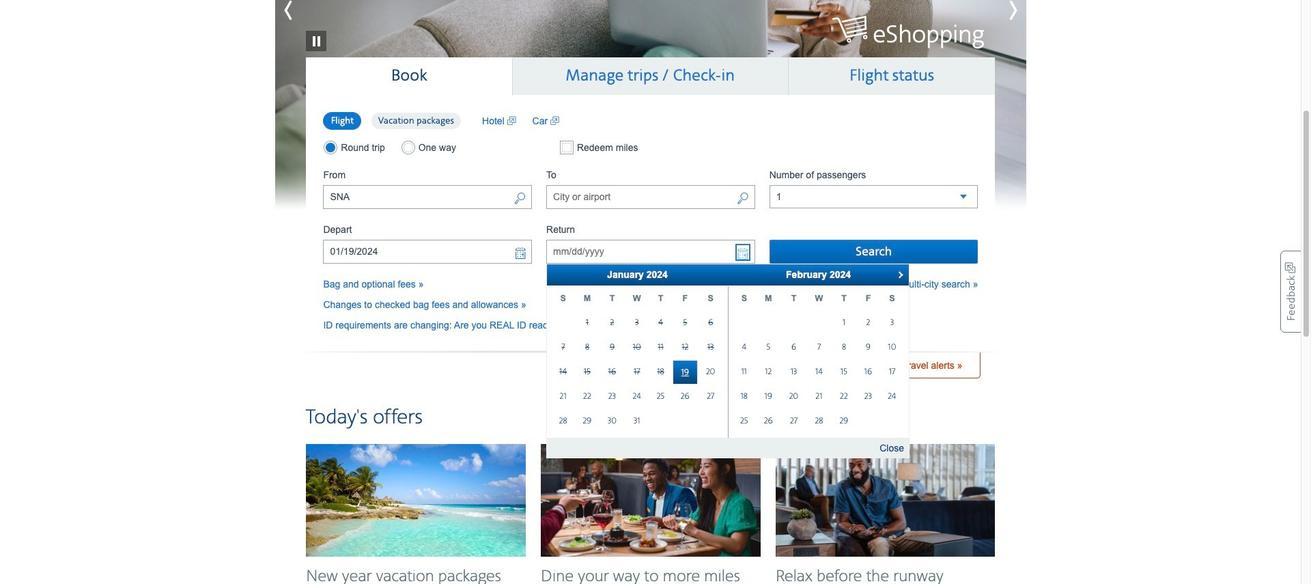 Task type: vqa. For each thing, say whether or not it's contained in the screenshot.
bottom Option Group
yes



Task type: locate. For each thing, give the bounding box(es) containing it.
1 horizontal spatial search image
[[737, 191, 749, 207]]

newpage image
[[551, 114, 560, 128]]

tab
[[306, 57, 513, 95], [513, 57, 789, 95], [789, 57, 996, 95]]

newpage image
[[507, 114, 516, 128]]

search image for 1st 'city or airport' text field from the left
[[514, 191, 526, 207]]

None submit
[[770, 240, 979, 264]]

2 tab from the left
[[513, 57, 789, 95]]

1 mm/dd/yyyy text field from the left
[[323, 240, 532, 264]]

0 vertical spatial option group
[[323, 111, 469, 130]]

previous slide image
[[275, 0, 336, 27]]

pause slideshow image
[[306, 10, 326, 51]]

1 horizontal spatial city or airport text field
[[547, 185, 756, 209]]

2 search image from the left
[[737, 191, 749, 207]]

1 vertical spatial option group
[[323, 141, 532, 154]]

2 mm/dd/yyyy text field from the left
[[547, 240, 756, 264]]

mm/dd/yyyy text field
[[323, 240, 532, 264], [547, 240, 756, 264]]

0 horizontal spatial search image
[[514, 191, 526, 207]]

City or airport text field
[[323, 185, 532, 209], [547, 185, 756, 209]]

option group
[[323, 111, 469, 130], [323, 141, 532, 154]]

search image
[[514, 191, 526, 207], [737, 191, 749, 207]]

0 horizontal spatial city or airport text field
[[323, 185, 532, 209]]

0 horizontal spatial mm/dd/yyyy text field
[[323, 240, 532, 264]]

tab list
[[306, 57, 996, 95]]

1 horizontal spatial mm/dd/yyyy text field
[[547, 240, 756, 264]]

next slide image
[[965, 0, 1027, 27]]

1 search image from the left
[[514, 191, 526, 207]]



Task type: describe. For each thing, give the bounding box(es) containing it.
1 city or airport text field from the left
[[323, 185, 532, 209]]

3 tab from the left
[[789, 57, 996, 95]]

1 option group from the top
[[323, 111, 469, 130]]

2 option group from the top
[[323, 141, 532, 154]]

leave feedback, opens external site in new window image
[[1281, 251, 1302, 333]]

search image for first 'city or airport' text field from the right
[[737, 191, 749, 207]]

start the year with 1,000 bonus miles. shop online at 1,200+ stores by january 15. opens another site in a new window that may not meet accessibility guidelines. image
[[275, 0, 1027, 214]]

1 tab from the left
[[306, 57, 513, 95]]

2 city or airport text field from the left
[[547, 185, 756, 209]]



